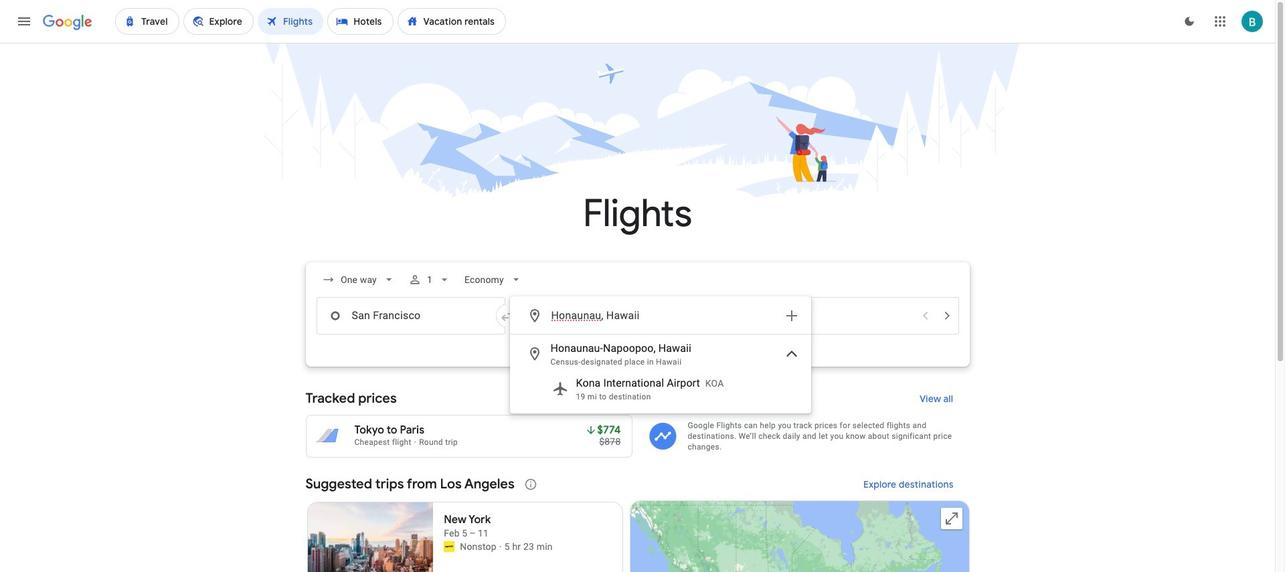 Task type: locate. For each thing, give the bounding box(es) containing it.
 image
[[414, 438, 417, 447], [499, 540, 502, 554]]

enter your destination dialog
[[510, 297, 811, 414]]

Flight search field
[[295, 263, 981, 414]]

None text field
[[316, 297, 505, 335]]

1 horizontal spatial  image
[[499, 540, 502, 554]]

suggested trips from los angeles region
[[306, 469, 970, 573]]

list box inside enter your destination 'dialog'
[[511, 335, 811, 413]]

change appearance image
[[1174, 5, 1206, 38]]

774 US dollars text field
[[598, 424, 621, 437]]

list box
[[511, 335, 811, 413]]

0 horizontal spatial  image
[[414, 438, 417, 447]]

None field
[[316, 268, 401, 292], [460, 268, 528, 292], [316, 268, 401, 292], [460, 268, 528, 292]]

0 vertical spatial  image
[[414, 438, 417, 447]]

1 vertical spatial  image
[[499, 540, 502, 554]]

Departure text field
[[742, 298, 914, 334]]



Task type: describe. For each thing, give the bounding box(es) containing it.
toggle nearby airports for honaunau-napoopoo, hawaii image
[[784, 346, 800, 362]]

honaunau-napoopoo, hawaii option
[[511, 338, 811, 370]]

kona international airport (koa) option
[[511, 370, 811, 408]]

Where else? text field
[[551, 300, 776, 332]]

destination, select multiple airports image
[[784, 308, 800, 324]]

spirit image
[[444, 542, 455, 553]]

tracked prices region
[[306, 383, 970, 458]]

878 US dollars text field
[[600, 437, 621, 447]]

main menu image
[[16, 13, 32, 29]]

 image inside tracked prices region
[[414, 438, 417, 447]]



Task type: vqa. For each thing, say whether or not it's contained in the screenshot.
text field
yes



